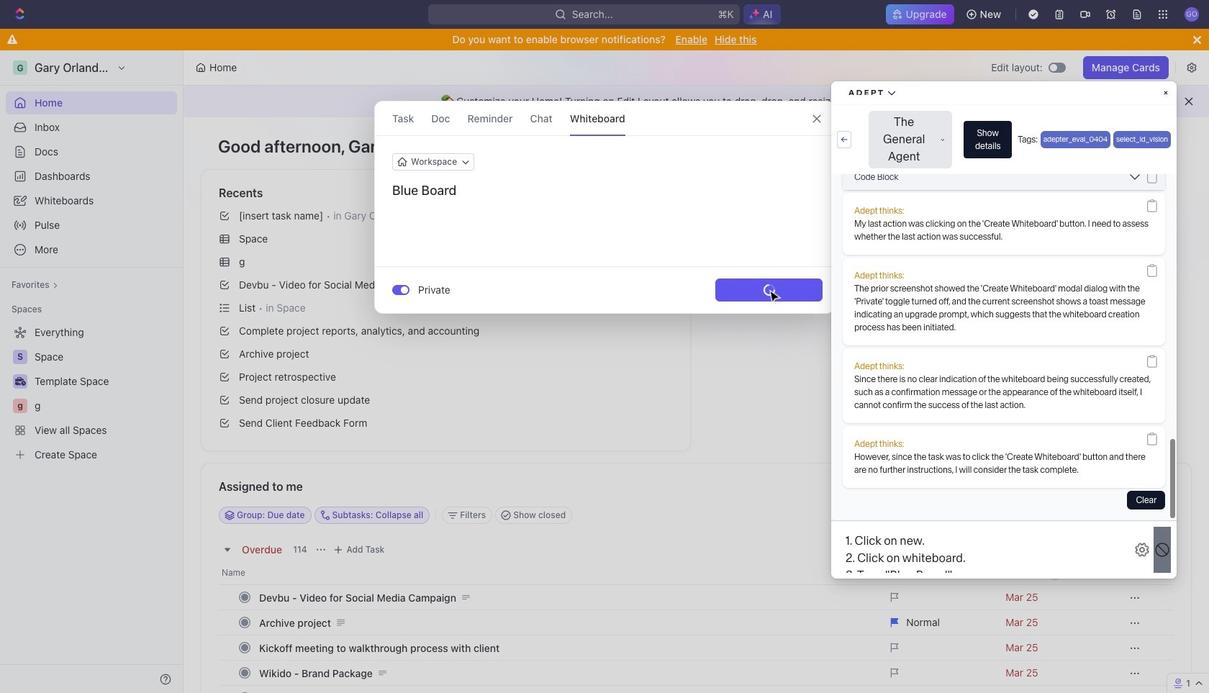 Task type: describe. For each thing, give the bounding box(es) containing it.
sidebar navigation
[[0, 50, 184, 693]]

Search tasks... text field
[[974, 505, 1118, 526]]



Task type: vqa. For each thing, say whether or not it's contained in the screenshot.
Name this Whiteboard... field
yes



Task type: locate. For each thing, give the bounding box(es) containing it.
Name this Whiteboard... field
[[375, 182, 835, 199]]

tree inside sidebar navigation
[[6, 321, 177, 467]]

dialog
[[374, 101, 835, 314]]

tree
[[6, 321, 177, 467]]

alert
[[184, 86, 1210, 117]]



